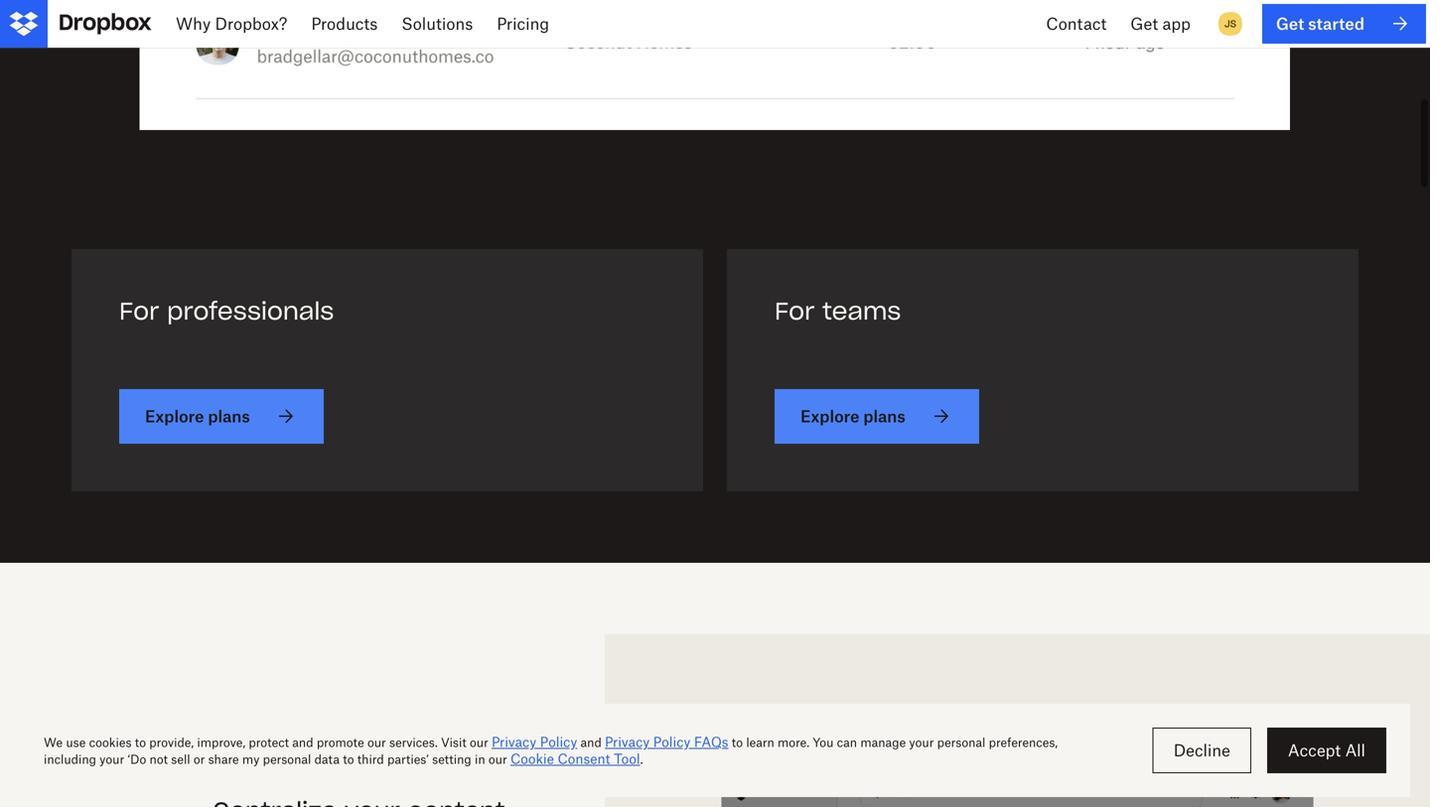 Task type: vqa. For each thing, say whether or not it's contained in the screenshot.
Upgrade link
no



Task type: describe. For each thing, give the bounding box(es) containing it.
get started link
[[1263, 4, 1427, 44]]

explore plans link for professionals
[[119, 389, 324, 444]]

get for get started
[[1276, 14, 1305, 33]]

contact button
[[1035, 0, 1119, 48]]

get app
[[1131, 14, 1191, 33]]

why
[[176, 14, 211, 33]]

js
[[1225, 17, 1237, 30]]

explore plans for teams
[[801, 407, 906, 426]]

for teams
[[775, 296, 901, 326]]

for professionals
[[119, 296, 334, 326]]

explore plans link for teams
[[775, 389, 979, 444]]

pricing
[[497, 14, 549, 33]]

products button
[[299, 0, 390, 48]]

plans for professionals
[[208, 407, 250, 426]]

for for for professionals
[[119, 296, 159, 326]]

image of document being uploaded and selected as a template for quick access. image
[[653, 683, 1383, 808]]

plans for teams
[[864, 407, 906, 426]]

app
[[1163, 14, 1191, 33]]

get for get app
[[1131, 14, 1158, 33]]

solutions button
[[390, 0, 485, 48]]



Task type: locate. For each thing, give the bounding box(es) containing it.
0 horizontal spatial explore plans
[[145, 407, 250, 426]]

for for for teams
[[775, 296, 815, 326]]

0 horizontal spatial explore plans link
[[119, 389, 324, 444]]

get inside dropdown button
[[1131, 14, 1158, 33]]

2 explore plans link from the left
[[775, 389, 979, 444]]

get app button
[[1119, 0, 1203, 48]]

explore for professionals
[[145, 407, 204, 426]]

2 for from the left
[[775, 296, 815, 326]]

get
[[1276, 14, 1305, 33], [1131, 14, 1158, 33]]

get left started
[[1276, 14, 1305, 33]]

1 horizontal spatial for
[[775, 296, 815, 326]]

explore plans for professionals
[[145, 407, 250, 426]]

js button
[[1215, 8, 1247, 40]]

0 horizontal spatial plans
[[208, 407, 250, 426]]

1 explore plans from the left
[[145, 407, 250, 426]]

for
[[119, 296, 159, 326], [775, 296, 815, 326]]

0 horizontal spatial for
[[119, 296, 159, 326]]

get left app at the right top of page
[[1131, 14, 1158, 33]]

0 horizontal spatial explore
[[145, 407, 204, 426]]

1 explore plans link from the left
[[119, 389, 324, 444]]

contact
[[1046, 14, 1107, 33]]

1 explore from the left
[[145, 407, 204, 426]]

get started
[[1276, 14, 1365, 33]]

why dropbox? button
[[164, 0, 299, 48]]

teams
[[823, 296, 901, 326]]

explore plans link
[[119, 389, 324, 444], [775, 389, 979, 444]]

2 explore from the left
[[801, 407, 860, 426]]

explore
[[145, 407, 204, 426], [801, 407, 860, 426]]

explore plans
[[145, 407, 250, 426], [801, 407, 906, 426]]

1 for from the left
[[119, 296, 159, 326]]

1 horizontal spatial explore plans
[[801, 407, 906, 426]]

explore for teams
[[801, 407, 860, 426]]

2 plans from the left
[[864, 407, 906, 426]]

1 horizontal spatial explore
[[801, 407, 860, 426]]

1 plans from the left
[[208, 407, 250, 426]]

why dropbox?
[[176, 14, 287, 33]]

professionals
[[167, 296, 334, 326]]

plans
[[208, 407, 250, 426], [864, 407, 906, 426]]

1 horizontal spatial plans
[[864, 407, 906, 426]]

2 explore plans from the left
[[801, 407, 906, 426]]

dropbox?
[[215, 14, 287, 33]]

0 horizontal spatial get
[[1131, 14, 1158, 33]]

1 horizontal spatial get
[[1276, 14, 1305, 33]]

started
[[1309, 14, 1365, 33]]

1 horizontal spatial explore plans link
[[775, 389, 979, 444]]

solutions
[[402, 14, 473, 33]]

pricing link
[[485, 0, 561, 48]]

products
[[311, 14, 378, 33]]



